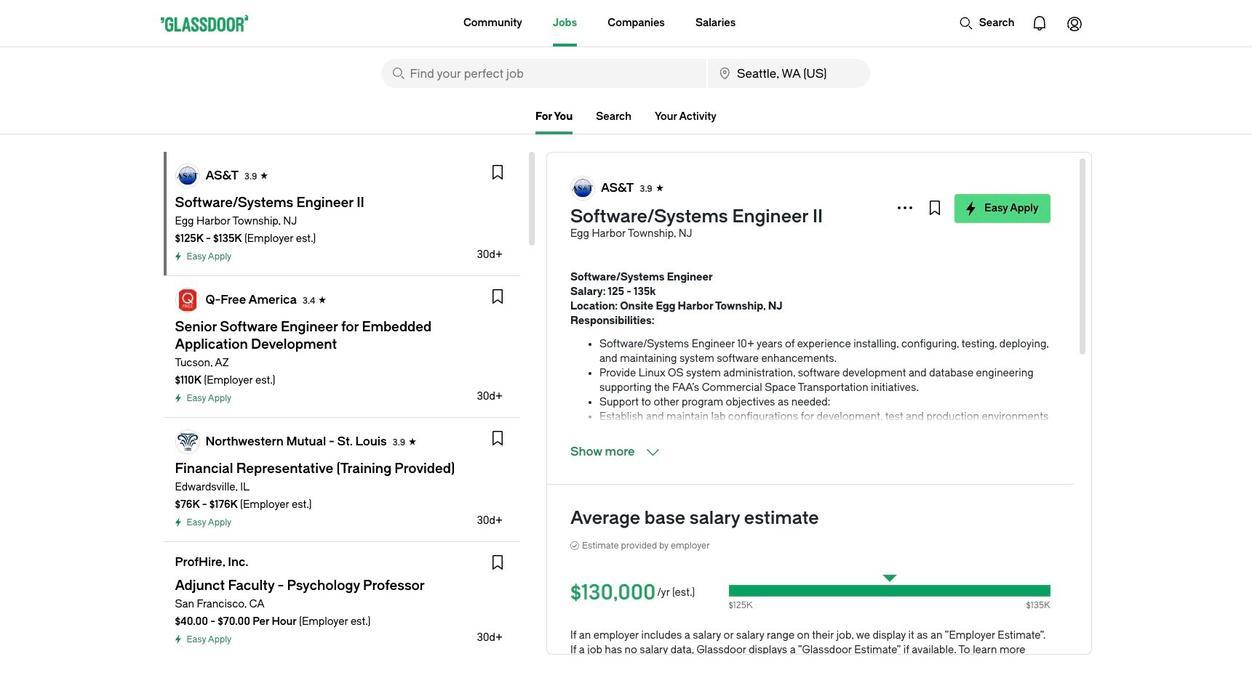 Task type: vqa. For each thing, say whether or not it's contained in the screenshot.
first field from right
yes



Task type: describe. For each thing, give the bounding box(es) containing it.
none field search keyword
[[381, 59, 706, 88]]

0 horizontal spatial lottie animation container image
[[959, 16, 973, 31]]

q-free america logo image
[[176, 289, 199, 312]]

none field search location
[[708, 59, 870, 88]]

Search keyword field
[[381, 59, 706, 88]]

Search location field
[[708, 59, 870, 88]]

jobs list element
[[163, 152, 520, 684]]

1 horizontal spatial as&t logo image
[[571, 177, 594, 200]]

northwestern mutual - st. louis logo image
[[176, 431, 199, 454]]



Task type: locate. For each thing, give the bounding box(es) containing it.
lottie animation container image
[[1057, 6, 1092, 41], [959, 16, 973, 31]]

1 horizontal spatial lottie animation container image
[[1057, 6, 1092, 41]]

2 none field from the left
[[708, 59, 870, 88]]

1 none field from the left
[[381, 59, 706, 88]]

1 horizontal spatial none field
[[708, 59, 870, 88]]

None field
[[381, 59, 706, 88], [708, 59, 870, 88]]

0 horizontal spatial as&t logo image
[[176, 164, 199, 188]]

as&t logo image
[[176, 164, 199, 188], [571, 177, 594, 200]]

lottie animation container image
[[405, 0, 464, 45], [405, 0, 464, 45], [1022, 6, 1057, 41], [1022, 6, 1057, 41], [1057, 6, 1092, 41], [959, 16, 973, 31]]

as&t logo image inside jobs list "element"
[[176, 164, 199, 188]]

0 horizontal spatial none field
[[381, 59, 706, 88]]



